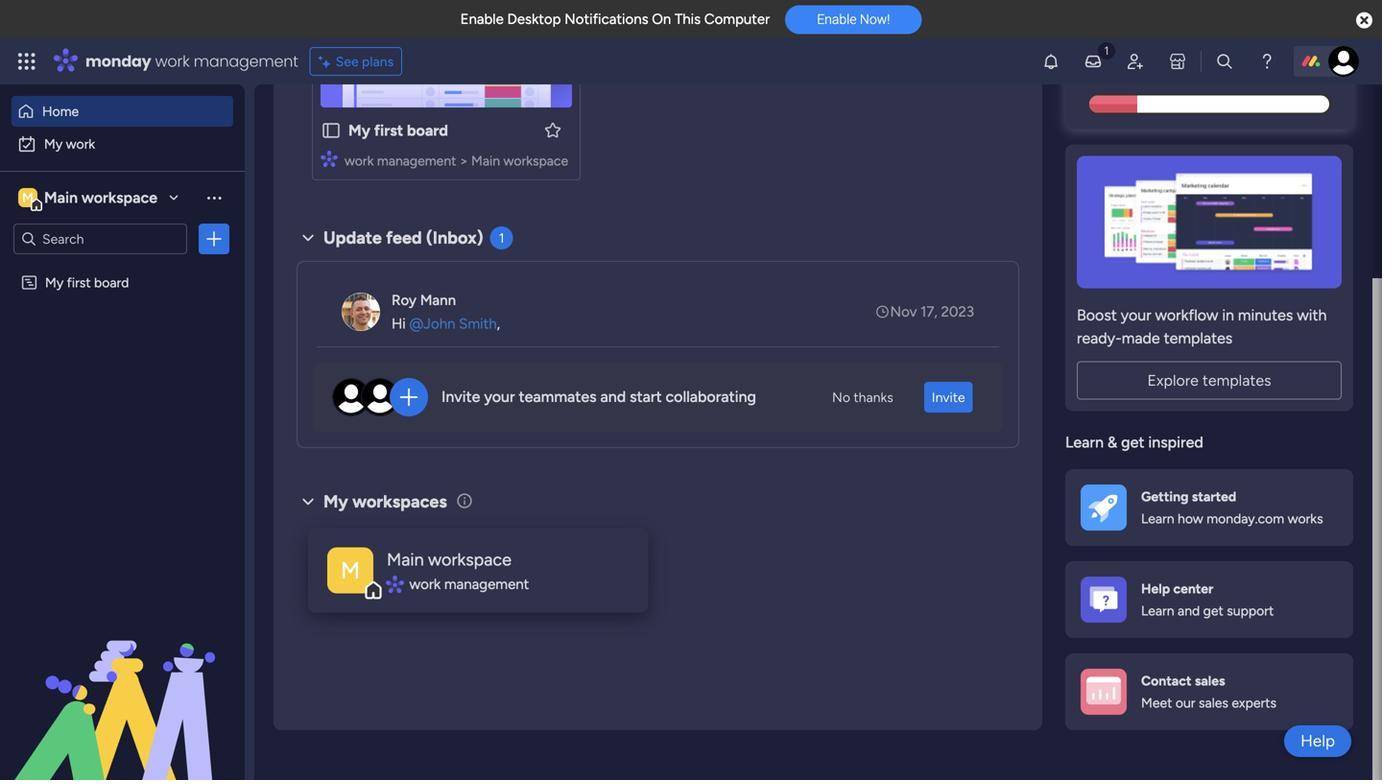 Task type: locate. For each thing, give the bounding box(es) containing it.
and down 'center'
[[1178, 603, 1200, 619]]

sales up our
[[1195, 673, 1226, 689]]

learn inside getting started learn how monday.com works
[[1142, 511, 1175, 527]]

enable for enable desktop notifications on this computer
[[460, 11, 504, 28]]

main right >
[[471, 153, 500, 169]]

home link
[[12, 96, 233, 127]]

now!
[[860, 11, 890, 27]]

0 horizontal spatial enable
[[460, 11, 504, 28]]

board down search in workspace field
[[94, 275, 129, 291]]

learn for getting
[[1142, 511, 1175, 527]]

explore templates button
[[1077, 361, 1342, 400]]

and for get
[[1178, 603, 1200, 619]]

1 vertical spatial board
[[94, 275, 129, 291]]

nov
[[890, 303, 917, 320]]

first right public board image
[[374, 121, 403, 140]]

works
[[1288, 511, 1324, 527]]

0 vertical spatial templates
[[1164, 329, 1233, 347]]

your inside boost your workflow in minutes with ready-made templates
[[1121, 306, 1152, 324]]

0 horizontal spatial my first board
[[45, 275, 129, 291]]

work
[[155, 50, 190, 72], [66, 136, 95, 152], [345, 153, 374, 169], [410, 576, 441, 593]]

getting started learn how monday.com works
[[1142, 489, 1324, 527]]

0 vertical spatial sales
[[1195, 673, 1226, 689]]

and left start
[[601, 388, 626, 406]]

notifications image
[[1042, 52, 1061, 71]]

0 horizontal spatial help
[[1142, 581, 1170, 597]]

1 horizontal spatial main workspace
[[387, 549, 512, 570]]

select product image
[[17, 52, 36, 71]]

&
[[1108, 433, 1118, 452]]

0 vertical spatial main
[[471, 153, 500, 169]]

your up made
[[1121, 306, 1152, 324]]

first
[[374, 121, 403, 140], [67, 275, 91, 291]]

feed
[[386, 228, 422, 248]]

first down search in workspace field
[[67, 275, 91, 291]]

my first board down search in workspace field
[[45, 275, 129, 291]]

my first board
[[349, 121, 448, 140], [45, 275, 129, 291]]

0 vertical spatial and
[[601, 388, 626, 406]]

board inside list box
[[94, 275, 129, 291]]

1 vertical spatial learn
[[1142, 511, 1175, 527]]

in
[[1222, 306, 1235, 324]]

boost
[[1077, 306, 1117, 324]]

my work link
[[12, 129, 233, 159]]

center
[[1174, 581, 1214, 597]]

0 vertical spatial your
[[1121, 306, 1152, 324]]

close update feed (inbox) image
[[297, 227, 320, 250]]

enable inside button
[[817, 11, 857, 27]]

enable desktop notifications on this computer
[[460, 11, 770, 28]]

0 horizontal spatial main workspace
[[44, 189, 157, 207]]

main workspace up search in workspace field
[[44, 189, 157, 207]]

templates
[[1164, 329, 1233, 347], [1203, 371, 1272, 390]]

help inside button
[[1301, 732, 1335, 751]]

work down the home
[[66, 136, 95, 152]]

my down search in workspace field
[[45, 275, 64, 291]]

no
[[832, 389, 851, 406]]

2 vertical spatial management
[[444, 576, 529, 593]]

2 vertical spatial main
[[387, 549, 424, 570]]

how
[[1178, 511, 1204, 527]]

board up work management > main workspace
[[407, 121, 448, 140]]

1 vertical spatial get
[[1204, 603, 1224, 619]]

m inside workspace selection element
[[22, 190, 34, 206]]

learn
[[1066, 433, 1104, 452], [1142, 511, 1175, 527], [1142, 603, 1175, 619]]

templates inside button
[[1203, 371, 1272, 390]]

1 vertical spatial workspace image
[[327, 548, 373, 594]]

nov 17, 2023
[[890, 303, 974, 320]]

meet
[[1142, 695, 1173, 711]]

2 enable from the left
[[817, 11, 857, 27]]

workspace down add to favorites 'icon'
[[504, 153, 569, 169]]

sales
[[1195, 673, 1226, 689], [1199, 695, 1229, 711]]

1 horizontal spatial enable
[[817, 11, 857, 27]]

get down 'center'
[[1204, 603, 1224, 619]]

1 horizontal spatial workspace image
[[327, 548, 373, 594]]

2 horizontal spatial main
[[471, 153, 500, 169]]

workspace up search in workspace field
[[82, 189, 157, 207]]

main down my work
[[44, 189, 78, 207]]

start
[[630, 388, 662, 406]]

enable
[[460, 11, 504, 28], [817, 11, 857, 27]]

1 vertical spatial sales
[[1199, 695, 1229, 711]]

0 vertical spatial m
[[22, 190, 34, 206]]

0 horizontal spatial m
[[22, 190, 34, 206]]

my
[[349, 121, 371, 140], [44, 136, 63, 152], [45, 275, 64, 291], [324, 491, 348, 512]]

0 horizontal spatial main
[[44, 189, 78, 207]]

1 vertical spatial help
[[1301, 732, 1335, 751]]

work management
[[410, 576, 529, 593]]

1 vertical spatial main
[[44, 189, 78, 207]]

sales right our
[[1199, 695, 1229, 711]]

0 horizontal spatial and
[[601, 388, 626, 406]]

main inside workspace selection element
[[44, 189, 78, 207]]

1 vertical spatial main workspace
[[387, 549, 512, 570]]

on
[[652, 11, 671, 28]]

learn inside the help center learn and get support
[[1142, 603, 1175, 619]]

see plans button
[[310, 47, 402, 76]]

1 vertical spatial first
[[67, 275, 91, 291]]

1 horizontal spatial and
[[1178, 603, 1200, 619]]

first inside list box
[[67, 275, 91, 291]]

get inside the help center learn and get support
[[1204, 603, 1224, 619]]

workspace options image
[[204, 188, 224, 207]]

0 vertical spatial workspace
[[504, 153, 569, 169]]

0 vertical spatial first
[[374, 121, 403, 140]]

0 horizontal spatial board
[[94, 275, 129, 291]]

your left teammates
[[484, 388, 515, 406]]

main workspace up work management
[[387, 549, 512, 570]]

templates right explore
[[1203, 371, 1272, 390]]

my first board up work management > main workspace
[[349, 121, 448, 140]]

1 vertical spatial workspace
[[82, 189, 157, 207]]

1 horizontal spatial board
[[407, 121, 448, 140]]

1 vertical spatial your
[[484, 388, 515, 406]]

mann
[[420, 292, 456, 309]]

1 horizontal spatial get
[[1204, 603, 1224, 619]]

management for work management > main workspace
[[377, 153, 456, 169]]

learn left &
[[1066, 433, 1104, 452]]

search everything image
[[1215, 52, 1235, 71]]

1 horizontal spatial m
[[341, 557, 360, 585]]

help button
[[1285, 726, 1352, 757]]

see
[[336, 53, 359, 70]]

0 vertical spatial main workspace
[[44, 189, 157, 207]]

invite your teammates and start collaborating
[[442, 388, 757, 406]]

1 enable from the left
[[460, 11, 504, 28]]

invite members image
[[1126, 52, 1145, 71]]

with
[[1297, 306, 1327, 324]]

computer
[[704, 11, 770, 28]]

contact
[[1142, 673, 1192, 689]]

my right public board image
[[349, 121, 371, 140]]

invite inside button
[[932, 389, 966, 406]]

0 vertical spatial my first board
[[349, 121, 448, 140]]

enable left 'now!'
[[817, 11, 857, 27]]

main workspace inside workspace selection element
[[44, 189, 157, 207]]

1 vertical spatial management
[[377, 153, 456, 169]]

help
[[1142, 581, 1170, 597], [1301, 732, 1335, 751]]

1 horizontal spatial your
[[1121, 306, 1152, 324]]

templates down workflow
[[1164, 329, 1233, 347]]

1 vertical spatial templates
[[1203, 371, 1272, 390]]

workspace up work management
[[428, 549, 512, 570]]

1 horizontal spatial invite
[[932, 389, 966, 406]]

roy
[[392, 292, 417, 309]]

management
[[194, 50, 298, 72], [377, 153, 456, 169], [444, 576, 529, 593]]

0 vertical spatial board
[[407, 121, 448, 140]]

option
[[0, 265, 245, 269]]

get
[[1121, 433, 1145, 452], [1204, 603, 1224, 619]]

0 horizontal spatial invite
[[442, 388, 480, 406]]

contact sales meet our sales experts
[[1142, 673, 1277, 711]]

main workspace
[[44, 189, 157, 207], [387, 549, 512, 570]]

board
[[407, 121, 448, 140], [94, 275, 129, 291]]

your
[[1121, 306, 1152, 324], [484, 388, 515, 406]]

0 horizontal spatial workspace image
[[18, 187, 37, 208]]

and
[[601, 388, 626, 406], [1178, 603, 1200, 619]]

1 horizontal spatial help
[[1301, 732, 1335, 751]]

contact sales element
[[1066, 654, 1354, 730]]

0 vertical spatial help
[[1142, 581, 1170, 597]]

2023
[[941, 303, 974, 320]]

0 horizontal spatial get
[[1121, 433, 1145, 452]]

learn down 'center'
[[1142, 603, 1175, 619]]

help inside the help center learn and get support
[[1142, 581, 1170, 597]]

get right &
[[1121, 433, 1145, 452]]

my right close my workspaces icon
[[324, 491, 348, 512]]

main
[[471, 153, 500, 169], [44, 189, 78, 207], [387, 549, 424, 570]]

1 vertical spatial and
[[1178, 603, 1200, 619]]

workspace
[[504, 153, 569, 169], [82, 189, 157, 207], [428, 549, 512, 570]]

roy mann image
[[342, 293, 380, 331]]

0 horizontal spatial first
[[67, 275, 91, 291]]

Search in workspace field
[[40, 228, 160, 250]]

2 vertical spatial learn
[[1142, 603, 1175, 619]]

workspace image
[[18, 187, 37, 208], [327, 548, 373, 594]]

workflow
[[1155, 306, 1219, 324]]

explore
[[1148, 371, 1199, 390]]

main down "workspaces" on the left bottom of page
[[387, 549, 424, 570]]

my down the home
[[44, 136, 63, 152]]

your for workflow
[[1121, 306, 1152, 324]]

learn down getting
[[1142, 511, 1175, 527]]

and inside the help center learn and get support
[[1178, 603, 1200, 619]]

monday.com
[[1207, 511, 1285, 527]]

0 horizontal spatial your
[[484, 388, 515, 406]]

1 vertical spatial my first board
[[45, 275, 129, 291]]

m
[[22, 190, 34, 206], [341, 557, 360, 585]]

invite
[[442, 388, 480, 406], [932, 389, 966, 406]]

enable left desktop
[[460, 11, 504, 28]]

options image
[[204, 229, 224, 249]]



Task type: describe. For each thing, give the bounding box(es) containing it.
1
[[499, 230, 505, 246]]

my first board list box
[[0, 263, 245, 558]]

my inside list box
[[45, 275, 64, 291]]

work down "workspaces" on the left bottom of page
[[410, 576, 441, 593]]

thanks
[[854, 389, 894, 406]]

my work
[[44, 136, 95, 152]]

1 image
[[1098, 39, 1116, 61]]

dapulse close image
[[1357, 11, 1373, 31]]

17,
[[921, 303, 938, 320]]

invite for invite
[[932, 389, 966, 406]]

experts
[[1232, 695, 1277, 711]]

>
[[460, 153, 468, 169]]

boost your workflow in minutes with ready-made templates
[[1077, 306, 1327, 347]]

home option
[[12, 96, 233, 127]]

monday
[[85, 50, 151, 72]]

and for start
[[601, 388, 626, 406]]

getting started element
[[1066, 469, 1354, 546]]

update
[[324, 228, 382, 248]]

workspace selection element
[[18, 186, 160, 211]]

management for work management
[[444, 576, 529, 593]]

(inbox)
[[426, 228, 484, 248]]

desktop
[[507, 11, 561, 28]]

close my workspaces image
[[297, 490, 320, 513]]

work right monday
[[155, 50, 190, 72]]

0 vertical spatial get
[[1121, 433, 1145, 452]]

home
[[42, 103, 79, 120]]

enable for enable now!
[[817, 11, 857, 27]]

ready-
[[1077, 329, 1122, 347]]

inspired
[[1149, 433, 1204, 452]]

monday marketplace image
[[1168, 52, 1188, 71]]

this
[[675, 11, 701, 28]]

0 vertical spatial learn
[[1066, 433, 1104, 452]]

no thanks
[[832, 389, 894, 406]]

roy mann
[[392, 292, 456, 309]]

learn for help
[[1142, 603, 1175, 619]]

teammates
[[519, 388, 597, 406]]

our
[[1176, 695, 1196, 711]]

public board image
[[321, 120, 342, 141]]

work inside option
[[66, 136, 95, 152]]

my work option
[[12, 129, 233, 159]]

help center element
[[1066, 561, 1354, 638]]

no thanks button
[[825, 382, 901, 413]]

update feed (inbox)
[[324, 228, 484, 248]]

workspaces
[[352, 491, 447, 512]]

my workspaces
[[324, 491, 447, 512]]

enable now! button
[[786, 5, 922, 34]]

notifications
[[565, 11, 649, 28]]

help for help center learn and get support
[[1142, 581, 1170, 597]]

plans
[[362, 53, 394, 70]]

john smith image
[[1329, 46, 1359, 77]]

made
[[1122, 329, 1160, 347]]

learn & get inspired
[[1066, 433, 1204, 452]]

work up update
[[345, 153, 374, 169]]

invite for invite your teammates and start collaborating
[[442, 388, 480, 406]]

0 vertical spatial management
[[194, 50, 298, 72]]

1 horizontal spatial first
[[374, 121, 403, 140]]

minutes
[[1238, 306, 1293, 324]]

1 horizontal spatial my first board
[[349, 121, 448, 140]]

update feed image
[[1084, 52, 1103, 71]]

monday work management
[[85, 50, 298, 72]]

my first board inside list box
[[45, 275, 129, 291]]

getting
[[1142, 489, 1189, 505]]

my inside option
[[44, 136, 63, 152]]

work management > main workspace
[[345, 153, 569, 169]]

see plans
[[336, 53, 394, 70]]

1 horizontal spatial main
[[387, 549, 424, 570]]

enable now!
[[817, 11, 890, 27]]

started
[[1192, 489, 1237, 505]]

1 vertical spatial m
[[341, 557, 360, 585]]

help center learn and get support
[[1142, 581, 1274, 619]]

help image
[[1258, 52, 1277, 71]]

invite button
[[924, 382, 973, 413]]

templates image image
[[1083, 156, 1336, 288]]

your for teammates
[[484, 388, 515, 406]]

templates inside boost your workflow in minutes with ready-made templates
[[1164, 329, 1233, 347]]

explore templates
[[1148, 371, 1272, 390]]

lottie animation image
[[0, 587, 245, 781]]

collaborating
[[666, 388, 757, 406]]

add to favorites image
[[543, 120, 563, 140]]

lottie animation element
[[0, 587, 245, 781]]

0 vertical spatial workspace image
[[18, 187, 37, 208]]

support
[[1227, 603, 1274, 619]]

help for help
[[1301, 732, 1335, 751]]

2 vertical spatial workspace
[[428, 549, 512, 570]]



Task type: vqa. For each thing, say whether or not it's contained in the screenshot.
1st draft link corresponding to third 1st draft link field from the top
no



